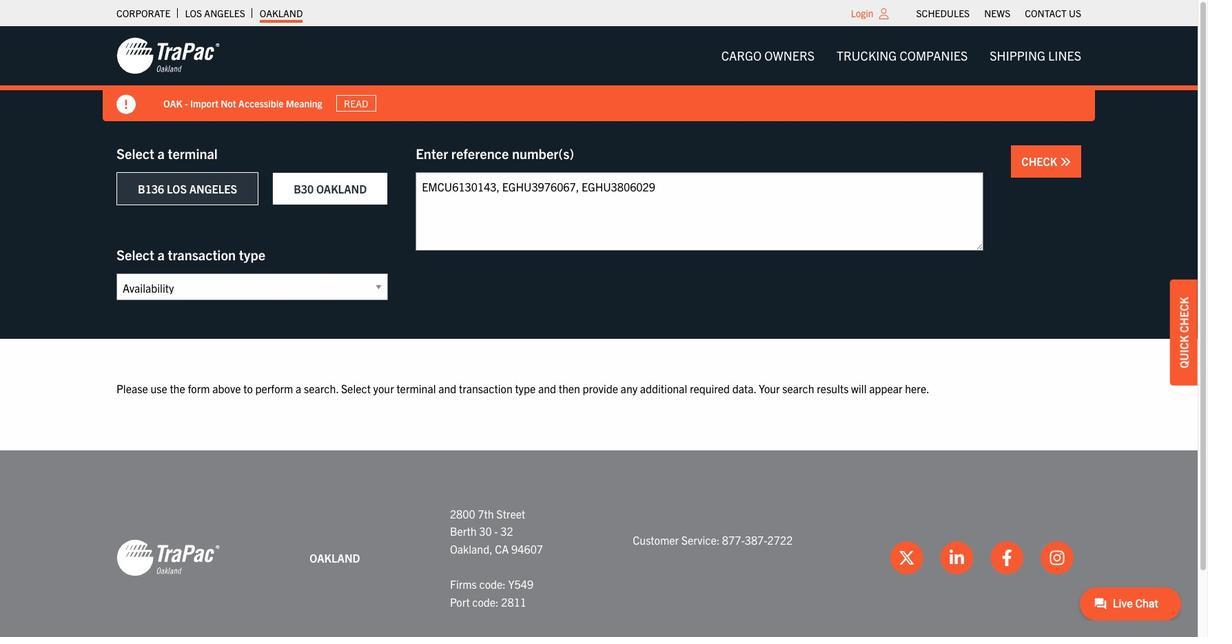 Task type: describe. For each thing, give the bounding box(es) containing it.
a for transaction
[[157, 246, 165, 263]]

here.
[[905, 382, 930, 396]]

menu bar containing cargo owners
[[710, 42, 1092, 70]]

reference
[[451, 145, 509, 162]]

7th
[[478, 507, 494, 521]]

please
[[116, 382, 148, 396]]

solid image
[[1060, 156, 1071, 167]]

contact us
[[1025, 7, 1081, 19]]

0 horizontal spatial type
[[239, 246, 265, 263]]

1 vertical spatial oakland
[[316, 182, 367, 196]]

enter reference number(s)
[[416, 145, 574, 162]]

32
[[501, 525, 513, 538]]

appear
[[869, 382, 903, 396]]

0 vertical spatial -
[[185, 97, 188, 109]]

customer service: 877-387-2722
[[633, 533, 793, 547]]

any
[[621, 382, 638, 396]]

read
[[344, 97, 368, 110]]

menu bar containing schedules
[[909, 3, 1089, 23]]

check button
[[1011, 145, 1081, 178]]

oakland image for footer containing 2800 7th street
[[116, 539, 220, 578]]

1 vertical spatial los
[[167, 182, 187, 196]]

firms
[[450, 578, 477, 591]]

the
[[170, 382, 185, 396]]

number(s)
[[512, 145, 574, 162]]

1 vertical spatial transaction
[[459, 382, 513, 396]]

results
[[817, 382, 849, 396]]

oakland link
[[260, 3, 303, 23]]

will
[[851, 382, 867, 396]]

quick
[[1177, 335, 1191, 368]]

required
[[690, 382, 730, 396]]

ca
[[495, 542, 509, 556]]

30
[[479, 525, 492, 538]]

check inside check button
[[1022, 154, 1060, 168]]

corporate
[[116, 7, 171, 19]]

oakland,
[[450, 542, 493, 556]]

select a transaction type
[[116, 246, 265, 263]]

94607
[[511, 542, 543, 556]]

1 vertical spatial terminal
[[397, 382, 436, 396]]

0 vertical spatial transaction
[[168, 246, 236, 263]]

b30
[[294, 182, 314, 196]]

please use the form above to perform a search. select your terminal and transaction type and then provide any additional required data. your search results will appear here.
[[116, 382, 930, 396]]

corporate link
[[116, 3, 171, 23]]

2800 7th street berth 30 - 32 oakland, ca 94607
[[450, 507, 543, 556]]

perform
[[255, 382, 293, 396]]

provide
[[583, 382, 618, 396]]

your
[[373, 382, 394, 396]]

berth
[[450, 525, 477, 538]]

1 horizontal spatial type
[[515, 382, 536, 396]]

cargo owners link
[[710, 42, 826, 70]]

search.
[[304, 382, 339, 396]]

us
[[1069, 7, 1081, 19]]

y549
[[508, 578, 534, 591]]

meaning
[[286, 97, 322, 109]]

387-
[[745, 533, 768, 547]]

quick check link
[[1170, 280, 1198, 386]]

trucking
[[837, 48, 897, 63]]

quick check
[[1177, 297, 1191, 368]]

service:
[[682, 533, 720, 547]]

select for select a transaction type
[[116, 246, 154, 263]]

select for select a terminal
[[116, 145, 154, 162]]

light image
[[879, 8, 889, 19]]

street
[[496, 507, 525, 521]]

login link
[[851, 7, 874, 19]]

los angeles
[[185, 7, 245, 19]]

shipping
[[990, 48, 1046, 63]]

login
[[851, 7, 874, 19]]

customer
[[633, 533, 679, 547]]

search
[[783, 382, 814, 396]]

schedules link
[[916, 3, 970, 23]]

firms code:  y549 port code:  2811
[[450, 578, 534, 609]]

2722
[[768, 533, 793, 547]]

shipping lines link
[[979, 42, 1092, 70]]

oak
[[163, 97, 182, 109]]



Task type: locate. For each thing, give the bounding box(es) containing it.
select
[[116, 145, 154, 162], [116, 246, 154, 263], [341, 382, 371, 396]]

and left "then"
[[538, 382, 556, 396]]

transaction
[[168, 246, 236, 263], [459, 382, 513, 396]]

oakland image
[[116, 37, 220, 75], [116, 539, 220, 578]]

and
[[438, 382, 456, 396], [538, 382, 556, 396]]

0 horizontal spatial terminal
[[168, 145, 218, 162]]

contact
[[1025, 7, 1067, 19]]

Enter reference number(s) text field
[[416, 172, 984, 251]]

los angeles link
[[185, 3, 245, 23]]

read link
[[336, 95, 376, 112]]

news link
[[984, 3, 1011, 23]]

to
[[243, 382, 253, 396]]

terminal up b136 los angeles
[[168, 145, 218, 162]]

b136 los angeles
[[138, 182, 237, 196]]

1 horizontal spatial and
[[538, 382, 556, 396]]

angeles down select a terminal
[[189, 182, 237, 196]]

1 horizontal spatial terminal
[[397, 382, 436, 396]]

import
[[190, 97, 218, 109]]

code: up the 2811
[[479, 578, 506, 591]]

menu bar down light icon
[[710, 42, 1092, 70]]

oakland image inside footer
[[116, 539, 220, 578]]

1 horizontal spatial check
[[1177, 297, 1191, 333]]

0 vertical spatial code:
[[479, 578, 506, 591]]

then
[[559, 382, 580, 396]]

oakland inside footer
[[310, 551, 360, 565]]

trucking companies link
[[826, 42, 979, 70]]

0 vertical spatial menu bar
[[909, 3, 1089, 23]]

1 vertical spatial code:
[[472, 595, 499, 609]]

shipping lines
[[990, 48, 1081, 63]]

1 and from the left
[[438, 382, 456, 396]]

cargo owners
[[721, 48, 815, 63]]

los
[[185, 7, 202, 19], [167, 182, 187, 196]]

type
[[239, 246, 265, 263], [515, 382, 536, 396]]

1 horizontal spatial transaction
[[459, 382, 513, 396]]

los right corporate
[[185, 7, 202, 19]]

banner
[[0, 26, 1208, 121]]

1 vertical spatial type
[[515, 382, 536, 396]]

b136
[[138, 182, 164, 196]]

2 oakland image from the top
[[116, 539, 220, 578]]

- right 30
[[494, 525, 498, 538]]

trucking companies
[[837, 48, 968, 63]]

0 horizontal spatial transaction
[[168, 246, 236, 263]]

a for terminal
[[157, 145, 165, 162]]

oakland image for banner containing cargo owners
[[116, 37, 220, 75]]

menu bar up shipping
[[909, 3, 1089, 23]]

1 vertical spatial a
[[157, 246, 165, 263]]

select down b136
[[116, 246, 154, 263]]

accessible
[[238, 97, 284, 109]]

a up b136
[[157, 145, 165, 162]]

footer
[[0, 451, 1198, 638]]

0 vertical spatial los
[[185, 7, 202, 19]]

1 vertical spatial menu bar
[[710, 42, 1092, 70]]

not
[[221, 97, 236, 109]]

data.
[[733, 382, 756, 396]]

los right b136
[[167, 182, 187, 196]]

1 vertical spatial check
[[1177, 297, 1191, 333]]

- inside 2800 7th street berth 30 - 32 oakland, ca 94607
[[494, 525, 498, 538]]

2 vertical spatial a
[[296, 382, 301, 396]]

-
[[185, 97, 188, 109], [494, 525, 498, 538]]

0 horizontal spatial -
[[185, 97, 188, 109]]

select left your
[[341, 382, 371, 396]]

1 vertical spatial oakland image
[[116, 539, 220, 578]]

1 vertical spatial -
[[494, 525, 498, 538]]

0 horizontal spatial and
[[438, 382, 456, 396]]

0 vertical spatial type
[[239, 246, 265, 263]]

a left search.
[[296, 382, 301, 396]]

2800
[[450, 507, 475, 521]]

0 vertical spatial angeles
[[204, 7, 245, 19]]

footer containing 2800 7th street
[[0, 451, 1198, 638]]

1 vertical spatial angeles
[[189, 182, 237, 196]]

1 horizontal spatial -
[[494, 525, 498, 538]]

oak - import not accessible meaning
[[163, 97, 322, 109]]

above
[[212, 382, 241, 396]]

banner containing cargo owners
[[0, 26, 1208, 121]]

0 vertical spatial select
[[116, 145, 154, 162]]

check
[[1022, 154, 1060, 168], [1177, 297, 1191, 333]]

877-
[[722, 533, 745, 547]]

0 vertical spatial a
[[157, 145, 165, 162]]

2 vertical spatial select
[[341, 382, 371, 396]]

a down b136
[[157, 246, 165, 263]]

1 oakland image from the top
[[116, 37, 220, 75]]

schedules
[[916, 7, 970, 19]]

0 vertical spatial terminal
[[168, 145, 218, 162]]

solid image
[[116, 95, 136, 114]]

terminal
[[168, 145, 218, 162], [397, 382, 436, 396]]

form
[[188, 382, 210, 396]]

check inside 'quick check' link
[[1177, 297, 1191, 333]]

menu bar
[[909, 3, 1089, 23], [710, 42, 1092, 70]]

1 vertical spatial select
[[116, 246, 154, 263]]

select a terminal
[[116, 145, 218, 162]]

angeles
[[204, 7, 245, 19], [189, 182, 237, 196]]

contact us link
[[1025, 3, 1081, 23]]

terminal right your
[[397, 382, 436, 396]]

enter
[[416, 145, 448, 162]]

use
[[151, 382, 167, 396]]

oakland
[[260, 7, 303, 19], [316, 182, 367, 196], [310, 551, 360, 565]]

select up b136
[[116, 145, 154, 162]]

your
[[759, 382, 780, 396]]

2 and from the left
[[538, 382, 556, 396]]

angeles left 'oakland' link
[[204, 7, 245, 19]]

owners
[[765, 48, 815, 63]]

a
[[157, 145, 165, 162], [157, 246, 165, 263], [296, 382, 301, 396]]

0 vertical spatial check
[[1022, 154, 1060, 168]]

code: right port
[[472, 595, 499, 609]]

cargo
[[721, 48, 762, 63]]

- right oak
[[185, 97, 188, 109]]

news
[[984, 7, 1011, 19]]

0 vertical spatial oakland image
[[116, 37, 220, 75]]

and right your
[[438, 382, 456, 396]]

port
[[450, 595, 470, 609]]

lines
[[1048, 48, 1081, 63]]

0 vertical spatial oakland
[[260, 7, 303, 19]]

2 vertical spatial oakland
[[310, 551, 360, 565]]

additional
[[640, 382, 687, 396]]

0 horizontal spatial check
[[1022, 154, 1060, 168]]

companies
[[900, 48, 968, 63]]

b30 oakland
[[294, 182, 367, 196]]

2811
[[501, 595, 527, 609]]



Task type: vqa. For each thing, say whether or not it's contained in the screenshot.
Cesar
no



